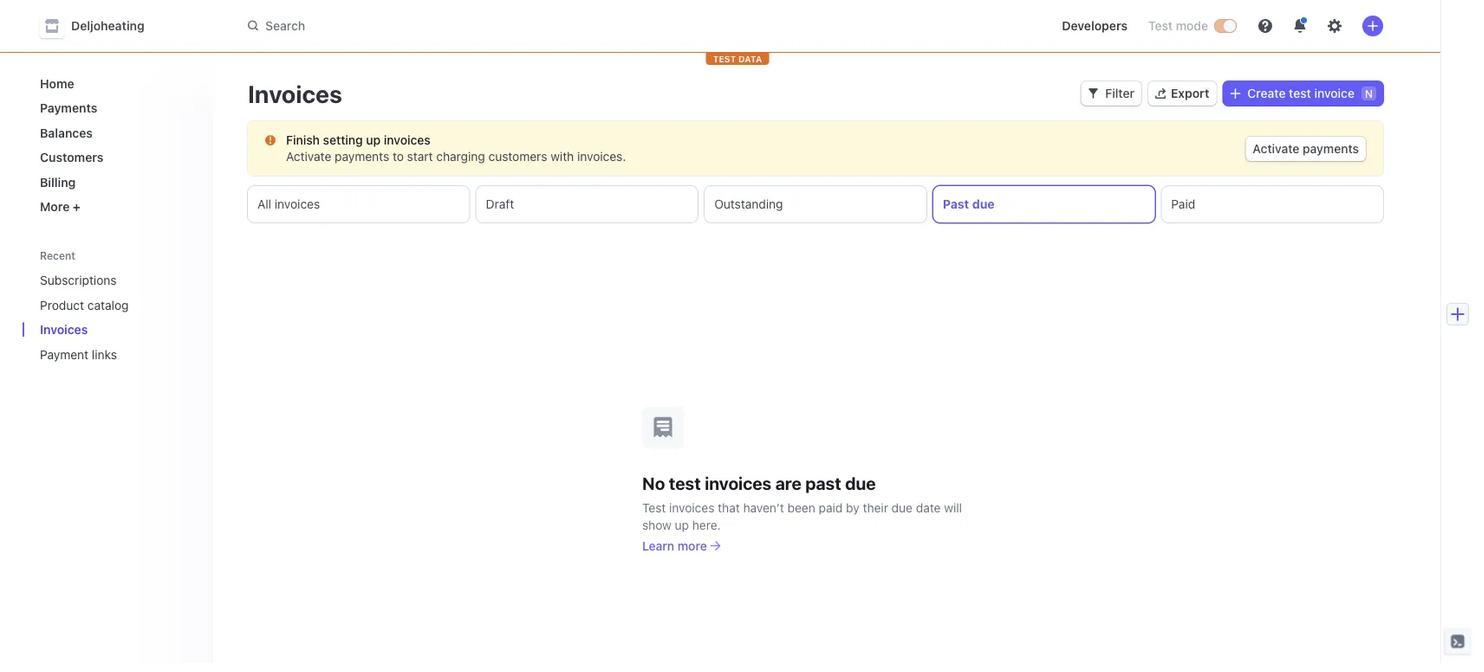 Task type: describe. For each thing, give the bounding box(es) containing it.
date
[[916, 501, 941, 515]]

developers link
[[1055, 12, 1135, 40]]

1 vertical spatial due
[[845, 474, 876, 494]]

create test invoice
[[1248, 86, 1355, 101]]

export button
[[1149, 81, 1217, 106]]

finish
[[286, 133, 320, 147]]

customers link
[[33, 143, 199, 172]]

more
[[40, 200, 70, 214]]

home
[[40, 76, 74, 91]]

invoices.
[[577, 150, 626, 164]]

product catalog link
[[33, 291, 175, 319]]

here.
[[692, 518, 721, 533]]

payment links link
[[33, 341, 175, 369]]

all
[[257, 197, 271, 212]]

+
[[73, 200, 81, 214]]

been
[[788, 501, 816, 515]]

setting
[[323, 133, 363, 147]]

payments link
[[33, 94, 199, 122]]

product
[[40, 298, 84, 312]]

invoices inside button
[[275, 197, 320, 212]]

developers
[[1062, 19, 1128, 33]]

start
[[407, 150, 433, 164]]

1 horizontal spatial invoices
[[248, 79, 342, 108]]

draft button
[[476, 186, 698, 223]]

search
[[265, 18, 305, 33]]

learn more link
[[642, 538, 721, 555]]

will
[[944, 501, 962, 515]]

learn
[[642, 539, 675, 553]]

that
[[718, 501, 740, 515]]

notifications image
[[1293, 19, 1307, 33]]

activate inside finish setting up invoices activate payments to start charging customers with invoices.
[[286, 150, 331, 164]]

invoices inside test invoices that haven't been paid by their due date will show up here.
[[669, 501, 715, 515]]

create
[[1248, 86, 1286, 101]]

export
[[1171, 86, 1210, 101]]

past due button
[[933, 186, 1155, 223]]

1 horizontal spatial activate
[[1253, 142, 1300, 156]]

past
[[943, 197, 969, 212]]

test data
[[713, 54, 762, 64]]

by
[[846, 501, 860, 515]]

product catalog
[[40, 298, 129, 312]]

customers
[[40, 150, 104, 165]]

paid
[[1171, 197, 1196, 212]]

past due
[[943, 197, 995, 212]]

invoices inside finish setting up invoices activate payments to start charging customers with invoices.
[[384, 133, 431, 147]]

svg image inside filter popup button
[[1088, 88, 1099, 99]]

recent element
[[23, 267, 213, 369]]

test for no
[[669, 474, 701, 494]]

balances link
[[33, 119, 199, 147]]

test for test invoices that haven't been paid by their due date will show up here.
[[642, 501, 666, 515]]

catalog
[[87, 298, 129, 312]]

subscriptions
[[40, 273, 117, 288]]

core navigation links element
[[33, 69, 199, 221]]

recent
[[40, 250, 76, 262]]

finish setting up invoices activate payments to start charging customers with invoices.
[[286, 133, 626, 164]]

subscriptions link
[[33, 267, 175, 295]]



Task type: vqa. For each thing, say whether or not it's contained in the screenshot.
svg image in the "filter" popup button
yes



Task type: locate. For each thing, give the bounding box(es) containing it.
activate up paid button
[[1253, 142, 1300, 156]]

up
[[366, 133, 381, 147], [675, 518, 689, 533]]

invoices right all at left
[[275, 197, 320, 212]]

all invoices
[[257, 197, 320, 212]]

1 vertical spatial test
[[642, 501, 666, 515]]

payments
[[40, 101, 97, 115]]

billing
[[40, 175, 76, 189]]

1 svg image from the left
[[1088, 88, 1099, 99]]

0 vertical spatial due
[[972, 197, 995, 212]]

billing link
[[33, 168, 199, 196]]

filter
[[1105, 86, 1135, 101]]

test left the mode
[[1149, 19, 1173, 33]]

with
[[551, 150, 574, 164]]

draft
[[486, 197, 514, 212]]

payments inside finish setting up invoices activate payments to start charging customers with invoices.
[[335, 150, 389, 164]]

invoices up that
[[705, 474, 772, 494]]

test
[[1289, 86, 1311, 101], [669, 474, 701, 494]]

tab list containing all invoices
[[248, 186, 1383, 223]]

test for create
[[1289, 86, 1311, 101]]

outstanding button
[[705, 186, 926, 223]]

0 vertical spatial test
[[1289, 86, 1311, 101]]

svg image left create
[[1230, 88, 1241, 99]]

test mode
[[1149, 19, 1208, 33]]

past
[[805, 474, 841, 494]]

due
[[972, 197, 995, 212], [845, 474, 876, 494], [892, 501, 913, 515]]

test right no
[[669, 474, 701, 494]]

invoices up finish
[[248, 79, 342, 108]]

0 horizontal spatial activate
[[286, 150, 331, 164]]

paid button
[[1162, 186, 1383, 223]]

due inside test invoices that haven't been paid by their due date will show up here.
[[892, 501, 913, 515]]

home link
[[33, 69, 199, 98]]

invoices up to
[[384, 133, 431, 147]]

outstanding
[[714, 197, 783, 212]]

test right create
[[1289, 86, 1311, 101]]

help image
[[1259, 19, 1273, 33]]

payments
[[1303, 142, 1359, 156], [335, 150, 389, 164]]

invoice
[[1315, 86, 1355, 101]]

payments down invoice
[[1303, 142, 1359, 156]]

up right setting
[[366, 133, 381, 147]]

due up by
[[845, 474, 876, 494]]

haven't
[[743, 501, 784, 515]]

invoices inside "invoices" link
[[40, 323, 88, 337]]

svg image
[[1088, 88, 1099, 99], [1230, 88, 1241, 99]]

2 svg image from the left
[[1230, 88, 1241, 99]]

activate down finish
[[286, 150, 331, 164]]

test
[[713, 54, 736, 64]]

no test invoices are past due
[[642, 474, 876, 494]]

invoices up "here."
[[669, 501, 715, 515]]

activate payments
[[1253, 142, 1359, 156]]

due inside button
[[972, 197, 995, 212]]

test invoices that haven't been paid by their due date will show up here.
[[642, 501, 962, 533]]

svg image
[[265, 135, 276, 146]]

0 vertical spatial test
[[1149, 19, 1173, 33]]

more +
[[40, 200, 81, 214]]

activate
[[1253, 142, 1300, 156], [286, 150, 331, 164]]

0 horizontal spatial svg image
[[1088, 88, 1099, 99]]

0 horizontal spatial invoices
[[40, 323, 88, 337]]

no
[[642, 474, 665, 494]]

deljoheating button
[[40, 14, 162, 38]]

more
[[678, 539, 707, 553]]

invoices
[[248, 79, 342, 108], [40, 323, 88, 337]]

1 vertical spatial up
[[675, 518, 689, 533]]

up inside finish setting up invoices activate payments to start charging customers with invoices.
[[366, 133, 381, 147]]

2 vertical spatial due
[[892, 501, 913, 515]]

1 horizontal spatial payments
[[1303, 142, 1359, 156]]

balances
[[40, 126, 93, 140]]

are
[[776, 474, 802, 494]]

0 horizontal spatial test
[[642, 501, 666, 515]]

payment
[[40, 348, 88, 362]]

links
[[92, 348, 117, 362]]

customers
[[489, 150, 547, 164]]

invoices link
[[33, 316, 175, 344]]

filter button
[[1081, 81, 1142, 106]]

1 horizontal spatial due
[[892, 501, 913, 515]]

all invoices button
[[248, 186, 469, 223]]

1 horizontal spatial up
[[675, 518, 689, 533]]

n
[[1365, 88, 1373, 100]]

test inside test invoices that haven't been paid by their due date will show up here.
[[642, 501, 666, 515]]

1 horizontal spatial test
[[1289, 86, 1311, 101]]

tab list
[[248, 186, 1383, 223]]

0 horizontal spatial test
[[669, 474, 701, 494]]

up up learn more link
[[675, 518, 689, 533]]

payment links
[[40, 348, 117, 362]]

invoices up payment at the bottom
[[40, 323, 88, 337]]

show
[[642, 518, 672, 533]]

0 horizontal spatial up
[[366, 133, 381, 147]]

Search text field
[[238, 10, 726, 42]]

mode
[[1176, 19, 1208, 33]]

0 horizontal spatial payments
[[335, 150, 389, 164]]

deljoheating
[[71, 19, 145, 33]]

test up show
[[642, 501, 666, 515]]

their
[[863, 501, 888, 515]]

due right the past
[[972, 197, 995, 212]]

test for test mode
[[1149, 19, 1173, 33]]

charging
[[436, 150, 485, 164]]

learn more
[[642, 539, 707, 553]]

svg image left 'filter'
[[1088, 88, 1099, 99]]

invoices
[[384, 133, 431, 147], [275, 197, 320, 212], [705, 474, 772, 494], [669, 501, 715, 515]]

to
[[393, 150, 404, 164]]

activate payments link
[[1246, 137, 1366, 161]]

payments down setting
[[335, 150, 389, 164]]

test
[[1149, 19, 1173, 33], [642, 501, 666, 515]]

Search search field
[[238, 10, 726, 42]]

due left date
[[892, 501, 913, 515]]

paid
[[819, 501, 843, 515]]

1 vertical spatial test
[[669, 474, 701, 494]]

1 horizontal spatial svg image
[[1230, 88, 1241, 99]]

0 horizontal spatial due
[[845, 474, 876, 494]]

settings image
[[1328, 19, 1342, 33]]

up inside test invoices that haven't been paid by their due date will show up here.
[[675, 518, 689, 533]]

recent navigation links element
[[23, 242, 213, 369]]

0 vertical spatial up
[[366, 133, 381, 147]]

data
[[739, 54, 762, 64]]

1 horizontal spatial test
[[1149, 19, 1173, 33]]

1 vertical spatial invoices
[[40, 323, 88, 337]]

0 vertical spatial invoices
[[248, 79, 342, 108]]

2 horizontal spatial due
[[972, 197, 995, 212]]



